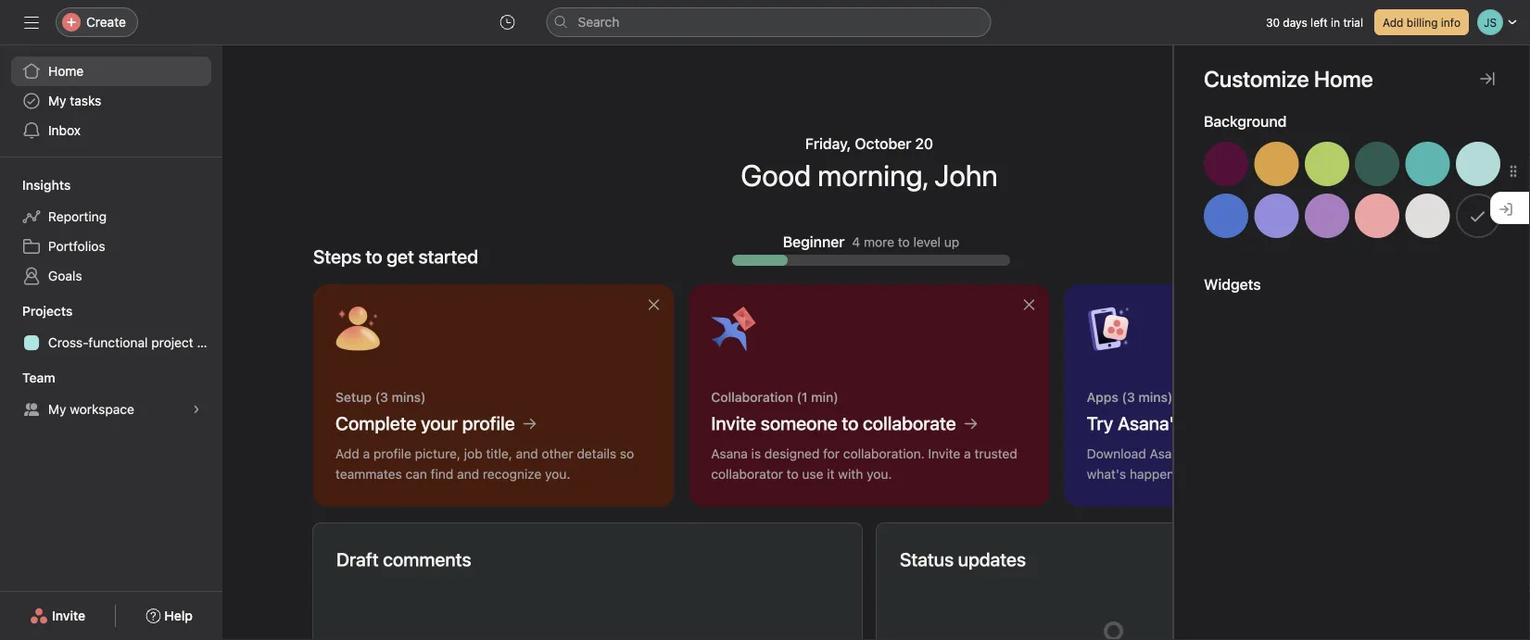 Task type: locate. For each thing, give the bounding box(es) containing it.
1 a from the left
[[363, 446, 370, 462]]

0 vertical spatial asana's
[[1118, 413, 1184, 434]]

to left use
[[787, 467, 799, 482]]

a inside asana is designed for collaboration. invite a trusted collaborator to use it with you.
[[964, 446, 971, 462]]

1 horizontal spatial you.
[[867, 467, 893, 482]]

and up recognize on the left of page
[[516, 446, 538, 462]]

0 horizontal spatial you.
[[545, 467, 571, 482]]

and down the job
[[457, 467, 480, 482]]

inbox
[[48, 123, 81, 138]]

to
[[898, 234, 910, 250], [366, 246, 383, 268], [842, 413, 859, 434], [1271, 446, 1283, 462], [787, 467, 799, 482]]

on up go.
[[1356, 446, 1370, 462]]

tasks down the get
[[1272, 467, 1304, 482]]

invite button
[[18, 600, 98, 633]]

(3 mins) inside apps (3 mins) try asana's mobile app
[[1122, 390, 1173, 405]]

team button
[[0, 369, 55, 388]]

home
[[48, 64, 84, 79]]

to inside beginner 4 more to level up
[[898, 234, 910, 250]]

1 horizontal spatial (3 mins)
[[1122, 390, 1173, 405]]

insights element
[[0, 169, 223, 295]]

0 vertical spatial invite
[[712, 413, 757, 434]]

asana's up "download" on the bottom right of the page
[[1118, 413, 1184, 434]]

add billing info
[[1383, 16, 1461, 29]]

days
[[1284, 16, 1308, 29]]

friday, october 20 good morning, john
[[741, 135, 998, 193]]

tasks inside "global" element
[[70, 93, 101, 108]]

collaboration
[[712, 390, 794, 405]]

you.
[[545, 467, 571, 482], [867, 467, 893, 482]]

1 vertical spatial on
[[1307, 467, 1322, 482]]

and inside download asana's mobile app to get a pulse on what's happening and capture tasks on the go.
[[1197, 467, 1219, 482]]

1 my from the top
[[48, 93, 66, 108]]

tasks down home
[[70, 93, 101, 108]]

add for add a profile picture, job title, and other details so teammates can find and recognize you.
[[336, 446, 360, 462]]

complete your profile
[[336, 413, 515, 434]]

functional
[[88, 335, 148, 351]]

projects
[[22, 304, 73, 319]]

create
[[86, 14, 126, 30]]

1 (3 mins) from the left
[[375, 390, 426, 405]]

a inside download asana's mobile app to get a pulse on what's happening and capture tasks on the go.
[[1309, 446, 1316, 462]]

3 a from the left
[[1309, 446, 1316, 462]]

asana's up happening
[[1150, 446, 1197, 462]]

a up teammates
[[363, 446, 370, 462]]

add left the billing
[[1383, 16, 1404, 29]]

in
[[1332, 16, 1341, 29]]

goals link
[[11, 261, 211, 291]]

my
[[48, 93, 66, 108], [48, 402, 66, 417]]

cross-
[[48, 335, 88, 351]]

a for try asana's mobile app
[[1309, 446, 1316, 462]]

workspace
[[70, 402, 134, 417]]

0 horizontal spatial add
[[336, 446, 360, 462]]

2 horizontal spatial and
[[1197, 467, 1219, 482]]

my workspace link
[[11, 395, 211, 425]]

portfolios
[[48, 239, 105, 254]]

1 vertical spatial mobile
[[1201, 446, 1241, 462]]

app up download asana's mobile app to get a pulse on what's happening and capture tasks on the go.
[[1249, 413, 1281, 434]]

1 horizontal spatial a
[[964, 446, 971, 462]]

my tasks link
[[11, 86, 211, 116]]

0 horizontal spatial on
[[1307, 467, 1322, 482]]

john
[[935, 158, 998, 193]]

(3 mins) up complete
[[375, 390, 426, 405]]

0 vertical spatial profile
[[462, 413, 515, 434]]

2 vertical spatial invite
[[52, 609, 85, 624]]

1 vertical spatial asana's
[[1150, 446, 1197, 462]]

0 vertical spatial tasks
[[70, 93, 101, 108]]

complete
[[336, 413, 417, 434]]

so
[[620, 446, 634, 462]]

my tasks
[[48, 93, 101, 108]]

invite someone to collaborate
[[712, 413, 957, 434]]

0 horizontal spatial tasks
[[70, 93, 101, 108]]

1 you. from the left
[[545, 467, 571, 482]]

0 horizontal spatial profile
[[374, 446, 412, 462]]

2 (3 mins) from the left
[[1122, 390, 1173, 405]]

a
[[363, 446, 370, 462], [964, 446, 971, 462], [1309, 446, 1316, 462]]

0 vertical spatial app
[[1249, 413, 1281, 434]]

1 vertical spatial tasks
[[1272, 467, 1304, 482]]

add up teammates
[[336, 446, 360, 462]]

reporting
[[48, 209, 107, 224]]

on
[[1356, 446, 1370, 462], [1307, 467, 1322, 482]]

app up capture
[[1244, 446, 1267, 462]]

on left "the"
[[1307, 467, 1322, 482]]

1 horizontal spatial tasks
[[1272, 467, 1304, 482]]

invite
[[712, 413, 757, 434], [929, 446, 961, 462], [52, 609, 85, 624]]

(3 mins)
[[375, 390, 426, 405], [1122, 390, 1173, 405]]

your
[[421, 413, 458, 434]]

you. down "collaboration."
[[867, 467, 893, 482]]

1 horizontal spatial invite
[[712, 413, 757, 434]]

asana's inside apps (3 mins) try asana's mobile app
[[1118, 413, 1184, 434]]

mobile up capture
[[1201, 446, 1241, 462]]

0 horizontal spatial (3 mins)
[[375, 390, 426, 405]]

my up inbox
[[48, 93, 66, 108]]

2 my from the top
[[48, 402, 66, 417]]

you. down 'other'
[[545, 467, 571, 482]]

profile for a
[[374, 446, 412, 462]]

dismiss image
[[647, 298, 661, 313]]

add billing info button
[[1375, 9, 1470, 35]]

profile
[[462, 413, 515, 434], [374, 446, 412, 462]]

add a profile picture, job title, and other details so teammates can find and recognize you.
[[336, 446, 634, 482]]

tasks
[[70, 93, 101, 108], [1272, 467, 1304, 482]]

add inside add billing info button
[[1383, 16, 1404, 29]]

2 horizontal spatial a
[[1309, 446, 1316, 462]]

a right the get
[[1309, 446, 1316, 462]]

app
[[1249, 413, 1281, 434], [1244, 446, 1267, 462]]

0 vertical spatial on
[[1356, 446, 1370, 462]]

to up asana is designed for collaboration. invite a trusted collaborator to use it with you.
[[842, 413, 859, 434]]

1 vertical spatial add
[[336, 446, 360, 462]]

picture,
[[415, 446, 461, 462]]

add
[[1383, 16, 1404, 29], [336, 446, 360, 462]]

get
[[1286, 446, 1306, 462]]

friday,
[[806, 135, 852, 153]]

0 horizontal spatial a
[[363, 446, 370, 462]]

1 vertical spatial app
[[1244, 446, 1267, 462]]

1 vertical spatial profile
[[374, 446, 412, 462]]

invite inside asana is designed for collaboration. invite a trusted collaborator to use it with you.
[[929, 446, 961, 462]]

create button
[[56, 7, 138, 37]]

profile inside add a profile picture, job title, and other details so teammates can find and recognize you.
[[374, 446, 412, 462]]

invite inside invite button
[[52, 609, 85, 624]]

and
[[516, 446, 538, 462], [457, 467, 480, 482], [1197, 467, 1219, 482]]

download
[[1087, 446, 1147, 462]]

search
[[578, 14, 620, 30]]

0 horizontal spatial invite
[[52, 609, 85, 624]]

cross-functional project plan link
[[11, 328, 222, 358]]

download asana's mobile app to get a pulse on what's happening and capture tasks on the go.
[[1087, 446, 1370, 482]]

use
[[803, 467, 824, 482]]

someone
[[761, 413, 838, 434]]

projects button
[[0, 302, 73, 321]]

0 vertical spatial add
[[1383, 16, 1404, 29]]

profile up title,
[[462, 413, 515, 434]]

add inside add a profile picture, job title, and other details so teammates can find and recognize you.
[[336, 446, 360, 462]]

0 vertical spatial mobile
[[1189, 413, 1245, 434]]

(3 mins) right apps
[[1122, 390, 1173, 405]]

my inside teams element
[[48, 402, 66, 417]]

2 a from the left
[[964, 446, 971, 462]]

add for add billing info
[[1383, 16, 1404, 29]]

2 you. from the left
[[867, 467, 893, 482]]

level
[[914, 234, 941, 250]]

mobile inside apps (3 mins) try asana's mobile app
[[1189, 413, 1245, 434]]

app inside download asana's mobile app to get a pulse on what's happening and capture tasks on the go.
[[1244, 446, 1267, 462]]

collaboration.
[[844, 446, 925, 462]]

my down team
[[48, 402, 66, 417]]

asana's
[[1118, 413, 1184, 434], [1150, 446, 1197, 462]]

portfolios link
[[11, 232, 211, 261]]

a left the trusted
[[964, 446, 971, 462]]

0 vertical spatial my
[[48, 93, 66, 108]]

my inside "global" element
[[48, 93, 66, 108]]

and left capture
[[1197, 467, 1219, 482]]

1 horizontal spatial and
[[516, 446, 538, 462]]

asana's inside download asana's mobile app to get a pulse on what's happening and capture tasks on the go.
[[1150, 446, 1197, 462]]

1 vertical spatial my
[[48, 402, 66, 417]]

collaborator
[[712, 467, 784, 482]]

cross-functional project plan
[[48, 335, 222, 351]]

the
[[1326, 467, 1345, 482]]

profile up teammates
[[374, 446, 412, 462]]

1 vertical spatial invite
[[929, 446, 961, 462]]

2 horizontal spatial invite
[[929, 446, 961, 462]]

mobile up download asana's mobile app to get a pulse on what's happening and capture tasks on the go.
[[1189, 413, 1245, 434]]

to left the get
[[1271, 446, 1283, 462]]

to left the level
[[898, 234, 910, 250]]

1 horizontal spatial add
[[1383, 16, 1404, 29]]

1 horizontal spatial profile
[[462, 413, 515, 434]]

steps
[[313, 246, 362, 268]]

(1 min)
[[797, 390, 839, 405]]



Task type: vqa. For each thing, say whether or not it's contained in the screenshot.
someone
yes



Task type: describe. For each thing, give the bounding box(es) containing it.
to right steps
[[366, 246, 383, 268]]

billing
[[1407, 16, 1439, 29]]

search button
[[547, 7, 992, 37]]

a for invite someone to collaborate
[[964, 446, 971, 462]]

october
[[855, 135, 912, 153]]

steps to get started
[[313, 246, 479, 268]]

goals
[[48, 268, 82, 284]]

capture
[[1223, 467, 1269, 482]]

background
[[1205, 113, 1287, 130]]

(3 mins) for setup (3 mins)
[[375, 390, 426, 405]]

help button
[[134, 600, 205, 633]]

insights
[[22, 178, 71, 193]]

close customization pane image
[[1481, 71, 1496, 86]]

trial
[[1344, 16, 1364, 29]]

with
[[839, 467, 864, 482]]

info
[[1442, 16, 1461, 29]]

beginner 4 more to level up
[[783, 233, 960, 251]]

try
[[1087, 413, 1114, 434]]

what's
[[1087, 467, 1127, 482]]

title,
[[486, 446, 513, 462]]

job
[[464, 446, 483, 462]]

1 horizontal spatial on
[[1356, 446, 1370, 462]]

project
[[151, 335, 194, 351]]

recognize
[[483, 467, 542, 482]]

home link
[[11, 57, 211, 86]]

dismiss image
[[1022, 298, 1037, 313]]

team
[[22, 370, 55, 386]]

find
[[431, 467, 454, 482]]

insights button
[[0, 176, 71, 195]]

collaboration (1 min)
[[712, 390, 839, 405]]

designed
[[765, 446, 820, 462]]

collaborate
[[863, 413, 957, 434]]

mobile inside download asana's mobile app to get a pulse on what's happening and capture tasks on the go.
[[1201, 446, 1241, 462]]

to inside asana is designed for collaboration. invite a trusted collaborator to use it with you.
[[787, 467, 799, 482]]

up
[[945, 234, 960, 250]]

reporting link
[[11, 202, 211, 232]]

other
[[542, 446, 574, 462]]

tasks inside download asana's mobile app to get a pulse on what's happening and capture tasks on the go.
[[1272, 467, 1304, 482]]

apps (3 mins) try asana's mobile app
[[1087, 390, 1281, 434]]

trusted
[[975, 446, 1018, 462]]

apps
[[1087, 390, 1119, 405]]

inbox link
[[11, 116, 211, 146]]

4
[[853, 234, 861, 250]]

for
[[824, 446, 840, 462]]

is
[[752, 446, 761, 462]]

details
[[577, 446, 617, 462]]

teammates
[[336, 467, 402, 482]]

widgets
[[1205, 276, 1262, 293]]

pulse
[[1320, 446, 1352, 462]]

background option group
[[1205, 142, 1501, 246]]

morning,
[[818, 158, 928, 193]]

0 horizontal spatial and
[[457, 467, 480, 482]]

it
[[827, 467, 835, 482]]

my workspace
[[48, 402, 134, 417]]

profile for your
[[462, 413, 515, 434]]

hide sidebar image
[[24, 15, 39, 30]]

setup
[[336, 390, 372, 405]]

you. inside add a profile picture, job title, and other details so teammates can find and recognize you.
[[545, 467, 571, 482]]

search list box
[[547, 7, 992, 37]]

good
[[741, 158, 812, 193]]

you. inside asana is designed for collaboration. invite a trusted collaborator to use it with you.
[[867, 467, 893, 482]]

invite for invite someone to collaborate
[[712, 413, 757, 434]]

more
[[864, 234, 895, 250]]

asana is designed for collaboration. invite a trusted collaborator to use it with you.
[[712, 446, 1018, 482]]

projects element
[[0, 295, 223, 362]]

my for my tasks
[[48, 93, 66, 108]]

app inside apps (3 mins) try asana's mobile app
[[1249, 413, 1281, 434]]

invite for invite
[[52, 609, 85, 624]]

go.
[[1348, 467, 1367, 482]]

my for my workspace
[[48, 402, 66, 417]]

draft comments
[[337, 549, 472, 571]]

happening
[[1130, 467, 1193, 482]]

30 days left in trial
[[1267, 16, 1364, 29]]

to inside download asana's mobile app to get a pulse on what's happening and capture tasks on the go.
[[1271, 446, 1283, 462]]

get started
[[387, 246, 479, 268]]

status updates
[[900, 549, 1027, 571]]

help
[[164, 609, 193, 624]]

asana
[[712, 446, 748, 462]]

global element
[[0, 45, 223, 157]]

left
[[1311, 16, 1329, 29]]

history image
[[500, 15, 515, 30]]

beginner
[[783, 233, 845, 251]]

setup (3 mins)
[[336, 390, 426, 405]]

can
[[406, 467, 427, 482]]

see details, my workspace image
[[191, 404, 202, 415]]

teams element
[[0, 362, 223, 428]]

(3 mins) for apps (3 mins) try asana's mobile app
[[1122, 390, 1173, 405]]

customize home
[[1205, 66, 1374, 92]]

a inside add a profile picture, job title, and other details so teammates can find and recognize you.
[[363, 446, 370, 462]]

plan
[[197, 335, 222, 351]]



